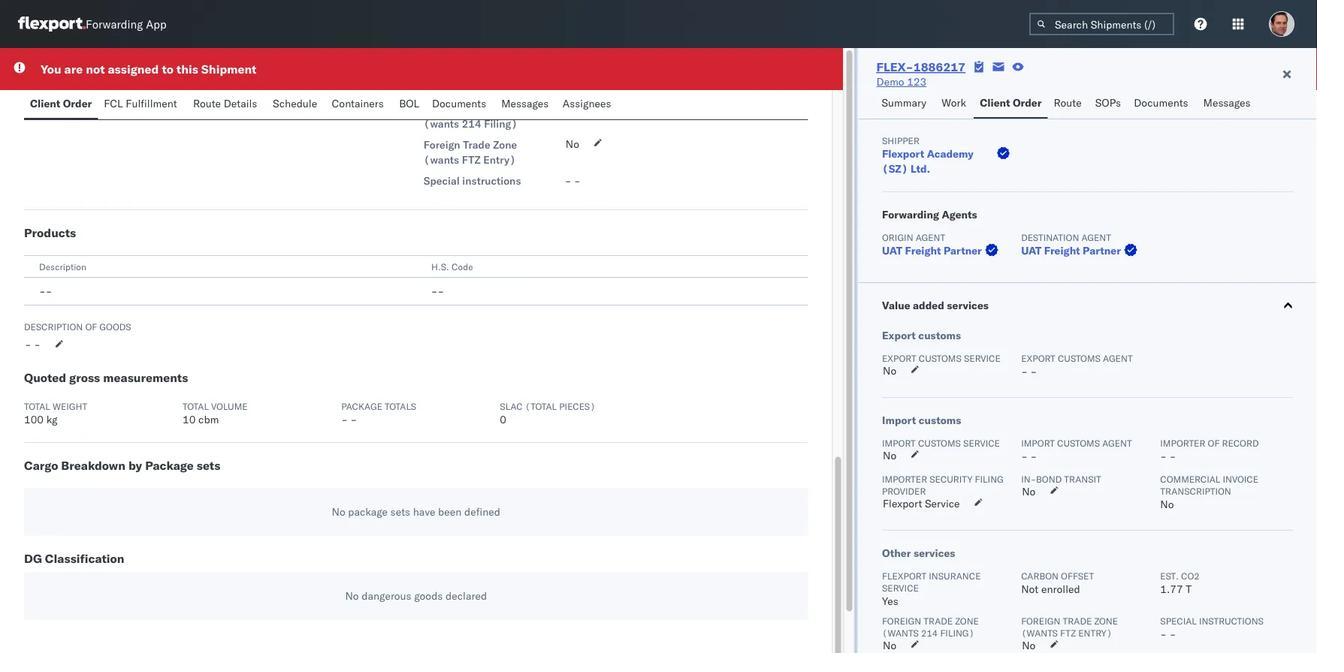 Task type: describe. For each thing, give the bounding box(es) containing it.
forwarding app
[[86, 17, 167, 31]]

you
[[41, 62, 61, 77]]

uat for destination
[[1021, 244, 1041, 257]]

quoted for quoted gross measurements
[[24, 371, 66, 386]]

1 vertical spatial services
[[913, 547, 955, 560]]

0 horizontal spatial client order
[[30, 97, 92, 110]]

quoted for quoted route
[[24, 101, 60, 114]]

(wants down the est. co2
[[424, 117, 459, 130]]

flex-1886217
[[877, 59, 966, 74]]

description for description of goods
[[24, 321, 83, 333]]

Search Shipments (/) text field
[[1030, 13, 1175, 35]]

no down in-
[[1022, 485, 1036, 499]]

service inside flexport insurance service yes
[[882, 583, 919, 594]]

flex-1886217 link
[[877, 59, 966, 74]]

1 horizontal spatial foreign trade zone (wants ftz entry)
[[1021, 616, 1118, 639]]

provider
[[882, 486, 926, 497]]

quoted route
[[24, 101, 88, 114]]

fcl fulfillment
[[104, 97, 177, 110]]

flexport service
[[883, 498, 960, 511]]

1 vertical spatial 214
[[921, 628, 938, 639]]

special for special instructions
[[424, 174, 460, 188]]

services inside button
[[947, 299, 989, 312]]

customs for export customs service
[[919, 353, 961, 364]]

importer for provider
[[882, 474, 927, 485]]

export customs
[[882, 329, 961, 342]]

no down not
[[1022, 640, 1036, 653]]

oct 15, 2023
[[165, 80, 230, 93]]

export for export customs
[[882, 329, 916, 342]]

other
[[882, 547, 911, 560]]

partner for destination agent
[[1083, 244, 1121, 257]]

1 vertical spatial entry)
[[1078, 628, 1112, 639]]

demo
[[877, 75, 905, 88]]

h.s.
[[431, 261, 449, 272]]

service for export customs agent - -
[[964, 353, 1001, 364]]

import for import customs service
[[882, 438, 916, 449]]

assignees button
[[557, 90, 620, 119]]

1 horizontal spatial sets
[[391, 506, 410, 519]]

customs for import customs agent - -
[[1057, 438, 1100, 449]]

import inside import customs agent - -
[[1021, 438, 1055, 449]]

2 -- from the left
[[431, 285, 444, 298]]

of for description of goods
[[85, 321, 97, 333]]

offset
[[1061, 571, 1094, 582]]

totals
[[385, 401, 416, 412]]

instructions for special instructions - -
[[1199, 616, 1264, 627]]

1 horizontal spatial client order button
[[974, 89, 1048, 119]]

demo 123 link
[[877, 74, 927, 89]]

pieces)
[[559, 401, 596, 412]]

schedule button
[[267, 90, 326, 119]]

0 horizontal spatial messages button
[[495, 90, 557, 119]]

route for route details
[[193, 97, 221, 110]]

route for route
[[1054, 96, 1082, 109]]

(sz)
[[882, 162, 908, 175]]

sops
[[1096, 96, 1121, 109]]

of for importer of record - -
[[1208, 438, 1220, 449]]

trade up special instructions
[[463, 138, 490, 151]]

package
[[348, 506, 388, 519]]

foreign down the est. co2
[[424, 102, 460, 115]]

origin agent
[[882, 232, 945, 243]]

delivery
[[69, 80, 108, 93]]

foreign down not
[[1021, 616, 1060, 627]]

date
[[110, 80, 132, 93]]

no down export customs
[[883, 364, 896, 378]]

this
[[176, 62, 198, 77]]

export for export customs service
[[882, 353, 916, 364]]

import customs service
[[882, 438, 1000, 449]]

special instructions
[[424, 174, 521, 188]]

sops button
[[1090, 89, 1128, 119]]

flexport insurance service yes
[[882, 571, 981, 608]]

1 horizontal spatial ftz
[[1060, 628, 1076, 639]]

on-
[[24, 80, 45, 93]]

1 horizontal spatial messages button
[[1198, 89, 1259, 119]]

gross
[[69, 371, 100, 386]]

shipment
[[201, 62, 257, 77]]

work button
[[936, 89, 974, 119]]

in-
[[1021, 474, 1036, 485]]

in-bond transit
[[1021, 474, 1101, 485]]

flex-
[[877, 59, 914, 74]]

flexport academy (sz) ltd. link
[[882, 147, 1013, 177]]

1.77 inside est. co2 1.77 t
[[1160, 583, 1183, 596]]

0 vertical spatial ftz
[[462, 153, 481, 166]]

15,
[[185, 80, 202, 93]]

summary
[[882, 96, 927, 109]]

foreign up special instructions
[[424, 138, 460, 151]]

cbm
[[198, 413, 219, 427]]

bol
[[399, 97, 419, 110]]

0 horizontal spatial 214
[[462, 117, 481, 130]]

1 vertical spatial package
[[145, 458, 194, 473]]

description of goods
[[24, 321, 131, 333]]

fulfillment
[[126, 97, 177, 110]]

export inside export customs agent - -
[[1021, 353, 1055, 364]]

0 vertical spatial foreign trade zone (wants ftz entry)
[[424, 138, 517, 166]]

cargo breakdown by package sets
[[24, 458, 221, 473]]

h.s. code
[[431, 261, 473, 272]]

flexport inside flexport insurance service yes
[[882, 571, 926, 582]]

measurements
[[103, 371, 188, 386]]

(wants up special instructions
[[424, 153, 459, 166]]

documents for rightmost documents button
[[1134, 96, 1189, 109]]

agents
[[942, 208, 977, 221]]

quoted gross measurements
[[24, 371, 188, 386]]

client for left client order button
[[30, 97, 60, 110]]

no left dangerous
[[345, 590, 359, 603]]

volume
[[211, 401, 248, 412]]

1886217
[[914, 59, 966, 74]]

0 horizontal spatial client order button
[[24, 90, 98, 119]]

weight
[[53, 401, 87, 412]]

record
[[1222, 438, 1259, 449]]

export customs agent - -
[[1021, 353, 1133, 378]]

no left package
[[332, 506, 345, 519]]

instructions for special instructions
[[462, 174, 521, 188]]

value added services button
[[858, 283, 1317, 328]]

on-time delivery date
[[24, 80, 132, 93]]

value
[[882, 299, 910, 312]]

bond
[[1036, 474, 1062, 485]]

no inside commercial invoice transcription no
[[1160, 498, 1174, 511]]

work
[[942, 96, 967, 109]]

code
[[451, 261, 473, 272]]

route
[[63, 101, 88, 114]]

uat freight partner for destination
[[1021, 244, 1121, 257]]

0 horizontal spatial t
[[591, 81, 596, 94]]

trade down enrolled
[[1063, 616, 1092, 627]]

dg classification
[[24, 552, 124, 567]]

total weight 100 kg
[[24, 401, 87, 427]]

special for special instructions - -
[[1160, 616, 1197, 627]]

academy
[[927, 147, 973, 160]]

dg
[[24, 552, 42, 567]]

enrolled
[[1041, 583, 1080, 596]]

defined
[[464, 506, 501, 519]]

shipper
[[882, 135, 919, 146]]

(total
[[525, 401, 557, 412]]

no down assignees button
[[566, 138, 579, 151]]

est. co2
[[424, 81, 467, 94]]

origin
[[882, 232, 913, 243]]

0 horizontal spatial foreign trade zone (wants 214 filing)
[[424, 102, 518, 130]]

t inside est. co2 1.77 t
[[1186, 583, 1192, 596]]

details
[[224, 97, 257, 110]]

(wants down the yes
[[882, 628, 919, 639]]

uat freight partner for origin
[[882, 244, 982, 257]]

importer of record - -
[[1160, 438, 1259, 463]]

commercial invoice transcription no
[[1160, 474, 1259, 511]]

1.77 t
[[565, 81, 596, 94]]

flexport. image
[[18, 17, 86, 32]]

co2 for est. co2 1.77 t
[[1181, 571, 1200, 582]]

0 horizontal spatial filing)
[[484, 117, 518, 130]]

no down 1.77 t
[[566, 101, 579, 115]]



Task type: vqa. For each thing, say whether or not it's contained in the screenshot.


Task type: locate. For each thing, give the bounding box(es) containing it.
forwarding agents
[[882, 208, 977, 221]]

service
[[964, 353, 1001, 364], [963, 438, 1000, 449]]

foreign trade zone (wants ftz entry) down enrolled
[[1021, 616, 1118, 639]]

no
[[566, 101, 579, 115], [566, 138, 579, 151], [883, 364, 896, 378], [883, 449, 896, 463], [1022, 485, 1036, 499], [1160, 498, 1174, 511], [332, 506, 345, 519], [345, 590, 359, 603], [883, 640, 896, 653], [1022, 640, 1036, 653]]

customs inside export customs agent - -
[[1058, 353, 1101, 364]]

customs for export customs agent - -
[[1058, 353, 1101, 364]]

freight for origin
[[905, 244, 941, 257]]

instructions
[[462, 174, 521, 188], [1199, 616, 1264, 627]]

214 down the est. co2
[[462, 117, 481, 130]]

route left sops
[[1054, 96, 1082, 109]]

1 horizontal spatial filing)
[[940, 628, 974, 639]]

1 vertical spatial importer
[[882, 474, 927, 485]]

(wants down not
[[1021, 628, 1058, 639]]

0 vertical spatial instructions
[[462, 174, 521, 188]]

importer inside "importer of record - -"
[[1160, 438, 1205, 449]]

uat down origin
[[882, 244, 902, 257]]

1 uat from the left
[[882, 244, 902, 257]]

2 quoted from the top
[[24, 371, 66, 386]]

0 horizontal spatial route
[[193, 97, 221, 110]]

0 vertical spatial package
[[341, 401, 383, 412]]

1.77 up special instructions - -
[[1160, 583, 1183, 596]]

service for import customs agent - -
[[963, 438, 1000, 449]]

1 vertical spatial service
[[963, 438, 1000, 449]]

0 vertical spatial quoted
[[24, 101, 60, 114]]

0 vertical spatial forwarding
[[86, 17, 143, 31]]

filing)
[[484, 117, 518, 130], [940, 628, 974, 639]]

agent inside import customs agent - -
[[1102, 438, 1132, 449]]

1 horizontal spatial total
[[183, 401, 209, 412]]

demo 123
[[877, 75, 927, 88]]

import for import customs
[[882, 414, 916, 427]]

1 horizontal spatial uat
[[1021, 244, 1041, 257]]

service up the yes
[[882, 583, 919, 594]]

0 horizontal spatial entry)
[[483, 153, 516, 166]]

1 vertical spatial special
[[1160, 616, 1197, 627]]

0 horizontal spatial special
[[424, 174, 460, 188]]

forwarding left the app at top left
[[86, 17, 143, 31]]

1 vertical spatial est.
[[1160, 571, 1179, 582]]

uat freight partner down origin agent
[[882, 244, 982, 257]]

0 horizontal spatial uat freight partner link
[[882, 243, 1001, 259]]

bol button
[[393, 90, 426, 119]]

package left totals
[[341, 401, 383, 412]]

customs up the transit
[[1057, 438, 1100, 449]]

0 horizontal spatial co2
[[445, 81, 467, 94]]

0 vertical spatial est.
[[424, 81, 443, 94]]

1 horizontal spatial special
[[1160, 616, 1197, 627]]

1 vertical spatial foreign trade zone (wants ftz entry)
[[1021, 616, 1118, 639]]

est. co2 1.77 t
[[1160, 571, 1200, 596]]

1 vertical spatial quoted
[[24, 371, 66, 386]]

importer up provider
[[882, 474, 927, 485]]

customs up import customs service in the right bottom of the page
[[919, 414, 961, 427]]

customs down import customs
[[918, 438, 961, 449]]

carbon offset not enrolled
[[1021, 571, 1094, 596]]

0 horizontal spatial est.
[[424, 81, 443, 94]]

schedule
[[273, 97, 317, 110]]

filing) up special instructions
[[484, 117, 518, 130]]

0 horizontal spatial partner
[[944, 244, 982, 257]]

1 horizontal spatial est.
[[1160, 571, 1179, 582]]

value added services
[[882, 299, 989, 312]]

total for total weight 100 kg
[[24, 401, 50, 412]]

co2
[[445, 81, 467, 94], [1181, 571, 1200, 582]]

flexport for flexport service
[[883, 498, 922, 511]]

import up import customs service in the right bottom of the page
[[882, 414, 916, 427]]

0 horizontal spatial --
[[39, 285, 52, 298]]

1 vertical spatial service
[[882, 583, 919, 594]]

order left the route button
[[1013, 96, 1042, 109]]

0 vertical spatial sets
[[197, 458, 221, 473]]

customs up the export customs service
[[918, 329, 961, 342]]

freight down origin agent
[[905, 244, 941, 257]]

sets left "have"
[[391, 506, 410, 519]]

insurance
[[929, 571, 981, 582]]

been
[[438, 506, 462, 519]]

goods for of
[[99, 321, 131, 333]]

1 partner from the left
[[944, 244, 982, 257]]

flexport inside flexport academy (sz) ltd.
[[882, 147, 924, 160]]

summary button
[[876, 89, 936, 119]]

you are not assigned to this shipment
[[41, 62, 257, 77]]

client order button
[[974, 89, 1048, 119], [24, 90, 98, 119]]

importer up "commercial"
[[1160, 438, 1205, 449]]

security
[[929, 474, 972, 485]]

containers button
[[326, 90, 393, 119]]

package
[[341, 401, 383, 412], [145, 458, 194, 473]]

ftz up special instructions
[[462, 153, 481, 166]]

1 horizontal spatial --
[[431, 285, 444, 298]]

1 horizontal spatial t
[[1186, 583, 1192, 596]]

service up filing
[[963, 438, 1000, 449]]

description for description
[[39, 261, 86, 272]]

1 horizontal spatial foreign trade zone (wants 214 filing)
[[882, 616, 979, 639]]

order down "on-time delivery date"
[[63, 97, 92, 110]]

1 horizontal spatial entry)
[[1078, 628, 1112, 639]]

flexport for flexport academy (sz) ltd.
[[882, 147, 924, 160]]

entry) up special instructions
[[483, 153, 516, 166]]

breakdown
[[61, 458, 126, 473]]

no dangerous goods declared
[[345, 590, 487, 603]]

0 vertical spatial entry)
[[483, 153, 516, 166]]

foreign trade zone (wants 214 filing) down the est. co2
[[424, 102, 518, 130]]

uat freight partner link for origin
[[882, 243, 1001, 259]]

1 horizontal spatial freight
[[1044, 244, 1080, 257]]

service down 'value added services'
[[964, 353, 1001, 364]]

uat freight partner link down origin agent
[[882, 243, 1001, 259]]

customs inside import customs agent - -
[[1057, 438, 1100, 449]]

1.77 up assignees
[[565, 81, 588, 94]]

importer
[[1160, 438, 1205, 449], [882, 474, 927, 485]]

1 uat freight partner link from the left
[[882, 243, 1001, 259]]

0 horizontal spatial importer
[[882, 474, 927, 485]]

10
[[183, 413, 196, 427]]

0 vertical spatial filing)
[[484, 117, 518, 130]]

1 uat freight partner from the left
[[882, 244, 982, 257]]

foreign down the yes
[[882, 616, 921, 627]]

0 horizontal spatial sets
[[197, 458, 221, 473]]

cargo
[[24, 458, 58, 473]]

1 horizontal spatial goods
[[414, 590, 443, 603]]

214 down flexport insurance service yes
[[921, 628, 938, 639]]

app
[[146, 17, 167, 31]]

2 freight from the left
[[1044, 244, 1080, 257]]

ltd.
[[910, 162, 930, 175]]

co2 right bol button
[[445, 81, 467, 94]]

2 uat from the left
[[1021, 244, 1041, 257]]

yes
[[882, 595, 898, 608]]

est. inside est. co2 1.77 t
[[1160, 571, 1179, 582]]

0 horizontal spatial freight
[[905, 244, 941, 257]]

description up gross
[[24, 321, 83, 333]]

1 horizontal spatial uat freight partner link
[[1021, 243, 1140, 259]]

0 vertical spatial service
[[964, 353, 1001, 364]]

entry) down enrolled
[[1078, 628, 1112, 639]]

goods left declared
[[414, 590, 443, 603]]

client for client order button to the right
[[980, 96, 1010, 109]]

partner for origin agent
[[944, 244, 982, 257]]

documents
[[1134, 96, 1189, 109], [432, 97, 486, 110]]

total up 10
[[183, 401, 209, 412]]

fcl
[[104, 97, 123, 110]]

-- down h.s.
[[431, 285, 444, 298]]

not
[[1021, 583, 1038, 596]]

of
[[85, 321, 97, 333], [1208, 438, 1220, 449]]

goods for dangerous
[[414, 590, 443, 603]]

0 vertical spatial 1.77
[[565, 81, 588, 94]]

to
[[162, 62, 174, 77]]

ftz down enrolled
[[1060, 628, 1076, 639]]

no package sets have been defined
[[332, 506, 501, 519]]

transit
[[1064, 474, 1101, 485]]

0 vertical spatial foreign trade zone (wants 214 filing)
[[424, 102, 518, 130]]

import customs
[[882, 414, 961, 427]]

1 horizontal spatial instructions
[[1199, 616, 1264, 627]]

0 horizontal spatial package
[[145, 458, 194, 473]]

0 vertical spatial t
[[591, 81, 596, 94]]

agent inside export customs agent - -
[[1103, 353, 1133, 364]]

no down transcription
[[1160, 498, 1174, 511]]

importer for -
[[1160, 438, 1205, 449]]

of left record
[[1208, 438, 1220, 449]]

-
[[165, 101, 172, 114], [175, 101, 181, 114], [882, 111, 888, 124], [891, 111, 898, 124], [1022, 111, 1029, 124], [1031, 111, 1038, 124], [1162, 111, 1169, 124], [1171, 111, 1178, 124], [565, 174, 571, 188], [574, 174, 581, 188], [39, 285, 46, 298], [46, 285, 52, 298], [431, 285, 438, 298], [438, 285, 444, 298], [25, 338, 31, 351], [34, 338, 41, 351], [1021, 365, 1028, 378], [1030, 365, 1037, 378], [341, 413, 348, 427], [351, 413, 357, 427], [1021, 450, 1028, 463], [1030, 450, 1037, 463], [1160, 450, 1167, 463], [1169, 450, 1176, 463], [1160, 628, 1167, 641], [1169, 628, 1176, 641]]

documents for left documents button
[[432, 97, 486, 110]]

1 horizontal spatial uat freight partner
[[1021, 244, 1121, 257]]

0 vertical spatial description
[[39, 261, 86, 272]]

1 freight from the left
[[905, 244, 941, 257]]

route button
[[1048, 89, 1090, 119]]

flexport down other
[[882, 571, 926, 582]]

import down import customs
[[882, 438, 916, 449]]

2 vertical spatial flexport
[[882, 571, 926, 582]]

freight for destination
[[1044, 244, 1080, 257]]

trade down the est. co2
[[463, 102, 490, 115]]

1 -- from the left
[[39, 285, 52, 298]]

client right work button
[[980, 96, 1010, 109]]

uat freight partner link for destination
[[1021, 243, 1140, 259]]

0 horizontal spatial uat freight partner
[[882, 244, 982, 257]]

0 horizontal spatial messages
[[501, 97, 549, 110]]

of inside "importer of record - -"
[[1208, 438, 1220, 449]]

partner down destination agent at right
[[1083, 244, 1121, 257]]

customs
[[918, 329, 961, 342], [919, 353, 961, 364], [1058, 353, 1101, 364], [919, 414, 961, 427], [918, 438, 961, 449], [1057, 438, 1100, 449]]

1 horizontal spatial 1.77
[[1160, 583, 1183, 596]]

0 horizontal spatial client
[[30, 97, 60, 110]]

0 vertical spatial of
[[85, 321, 97, 333]]

service down importer security filing provider in the right bottom of the page
[[925, 498, 960, 511]]

documents button right sops
[[1128, 89, 1198, 119]]

0 horizontal spatial foreign trade zone (wants ftz entry)
[[424, 138, 517, 166]]

classification
[[45, 552, 124, 567]]

0 horizontal spatial instructions
[[462, 174, 521, 188]]

0 horizontal spatial 1.77
[[565, 81, 588, 94]]

package right by
[[145, 458, 194, 473]]

no up provider
[[883, 449, 896, 463]]

description down products
[[39, 261, 86, 272]]

total for total volume
[[183, 401, 209, 412]]

0 horizontal spatial ftz
[[462, 153, 481, 166]]

uat
[[882, 244, 902, 257], [1021, 244, 1041, 257]]

2 partner from the left
[[1083, 244, 1121, 257]]

co2 up special instructions - -
[[1181, 571, 1200, 582]]

customs for export customs
[[918, 329, 961, 342]]

total up 100
[[24, 401, 50, 412]]

2 total from the left
[[183, 401, 209, 412]]

quoted up the "total weight 100 kg"
[[24, 371, 66, 386]]

1 vertical spatial co2
[[1181, 571, 1200, 582]]

0 horizontal spatial uat
[[882, 244, 902, 257]]

freight down destination agent at right
[[1044, 244, 1080, 257]]

dangerous
[[362, 590, 412, 603]]

1 vertical spatial filing)
[[940, 628, 974, 639]]

1 vertical spatial flexport
[[883, 498, 922, 511]]

importer inside importer security filing provider
[[882, 474, 927, 485]]

destination
[[1021, 232, 1079, 243]]

0 horizontal spatial documents button
[[426, 90, 495, 119]]

quoted
[[24, 101, 60, 114], [24, 371, 66, 386]]

route down oct 15, 2023 at the left top of page
[[193, 97, 221, 110]]

est. for est. co2
[[424, 81, 443, 94]]

1 horizontal spatial of
[[1208, 438, 1220, 449]]

no down the yes
[[883, 640, 896, 653]]

1 horizontal spatial order
[[1013, 96, 1042, 109]]

1 vertical spatial sets
[[391, 506, 410, 519]]

services right 'added'
[[947, 299, 989, 312]]

freight
[[905, 244, 941, 257], [1044, 244, 1080, 257]]

2023
[[204, 80, 230, 93]]

special inside special instructions - -
[[1160, 616, 1197, 627]]

0 vertical spatial 214
[[462, 117, 481, 130]]

importer security filing provider
[[882, 474, 1004, 497]]

route inside button
[[1054, 96, 1082, 109]]

added
[[913, 299, 944, 312]]

0 vertical spatial importer
[[1160, 438, 1205, 449]]

uat down destination
[[1021, 244, 1041, 257]]

documents right sops button
[[1134, 96, 1189, 109]]

export down value
[[882, 329, 916, 342]]

transcription
[[1160, 486, 1231, 497]]

co2 inside est. co2 1.77 t
[[1181, 571, 1200, 582]]

1 vertical spatial of
[[1208, 438, 1220, 449]]

customs down value added services button at right
[[1058, 353, 1101, 364]]

foreign trade zone (wants ftz entry) up special instructions
[[424, 138, 517, 166]]

instructions inside special instructions - -
[[1199, 616, 1264, 627]]

1 horizontal spatial messages
[[1204, 96, 1251, 109]]

uat freight partner down destination agent at right
[[1021, 244, 1121, 257]]

zone
[[493, 102, 517, 115], [493, 138, 517, 151], [955, 616, 979, 627], [1094, 616, 1118, 627]]

0 horizontal spatial forwarding
[[86, 17, 143, 31]]

1 vertical spatial instructions
[[1199, 616, 1264, 627]]

client down 'time' at the left of the page
[[30, 97, 60, 110]]

goods up the quoted gross measurements
[[99, 321, 131, 333]]

total volume
[[183, 401, 248, 412]]

1 vertical spatial ftz
[[1060, 628, 1076, 639]]

quoted down on-
[[24, 101, 60, 114]]

1 horizontal spatial route
[[1054, 96, 1082, 109]]

t
[[591, 81, 596, 94], [1186, 583, 1192, 596]]

client order right work button
[[980, 96, 1042, 109]]

export down export customs
[[882, 353, 916, 364]]

1 vertical spatial foreign trade zone (wants 214 filing)
[[882, 616, 979, 639]]

client order down 'time' at the left of the page
[[30, 97, 92, 110]]

import customs agent - -
[[1021, 438, 1132, 463]]

export customs service
[[882, 353, 1001, 364]]

documents button right bol
[[426, 90, 495, 119]]

customs for import customs
[[919, 414, 961, 427]]

1 vertical spatial forwarding
[[882, 208, 939, 221]]

partner down agents
[[944, 244, 982, 257]]

1 total from the left
[[24, 401, 50, 412]]

forwarding for forwarding app
[[86, 17, 143, 31]]

declared
[[446, 590, 487, 603]]

2 uat freight partner link from the left
[[1021, 243, 1140, 259]]

1 horizontal spatial documents
[[1134, 96, 1189, 109]]

1 horizontal spatial documents button
[[1128, 89, 1198, 119]]

of up gross
[[85, 321, 97, 333]]

flexport down provider
[[883, 498, 922, 511]]

carbon
[[1021, 571, 1059, 582]]

t up special instructions - -
[[1186, 583, 1192, 596]]

sets
[[197, 458, 221, 473], [391, 506, 410, 519]]

est. for est. co2 1.77 t
[[1160, 571, 1179, 582]]

flexport academy (sz) ltd.
[[882, 147, 973, 175]]

uat freight partner link
[[882, 243, 1001, 259], [1021, 243, 1140, 259]]

1 quoted from the top
[[24, 101, 60, 114]]

destination agent
[[1021, 232, 1111, 243]]

documents down the est. co2
[[432, 97, 486, 110]]

0 vertical spatial special
[[424, 174, 460, 188]]

are
[[64, 62, 83, 77]]

customs down export customs
[[919, 353, 961, 364]]

import up in-
[[1021, 438, 1055, 449]]

slac (total pieces) 0
[[500, 401, 596, 427]]

fcl fulfillment button
[[98, 90, 187, 119]]

-- up description of goods
[[39, 285, 52, 298]]

2 uat freight partner from the left
[[1021, 244, 1121, 257]]

0 vertical spatial co2
[[445, 81, 467, 94]]

filing) down flexport insurance service yes
[[940, 628, 974, 639]]

0 vertical spatial service
[[925, 498, 960, 511]]

customs for import customs service
[[918, 438, 961, 449]]

oct
[[165, 80, 182, 93]]

1 horizontal spatial co2
[[1181, 571, 1200, 582]]

uat for origin
[[882, 244, 902, 257]]

1 vertical spatial 1.77
[[1160, 583, 1183, 596]]

route inside button
[[193, 97, 221, 110]]

t up assignees
[[591, 81, 596, 94]]

forwarding for forwarding agents
[[882, 208, 939, 221]]

export down value added services button at right
[[1021, 353, 1055, 364]]

co2 for est. co2
[[445, 81, 467, 94]]

1 vertical spatial t
[[1186, 583, 1192, 596]]

1 horizontal spatial client order
[[980, 96, 1042, 109]]

assignees
[[563, 97, 611, 110]]

package totals - -
[[341, 401, 416, 427]]

1 horizontal spatial 214
[[921, 628, 938, 639]]

sets down the cbm
[[197, 458, 221, 473]]

kg
[[46, 413, 58, 427]]

package inside package totals - -
[[341, 401, 383, 412]]

foreign trade zone (wants 214 filing) down flexport insurance service yes
[[882, 616, 979, 639]]

1 horizontal spatial forwarding
[[882, 208, 939, 221]]

uat freight partner link down destination agent at right
[[1021, 243, 1140, 259]]

0 horizontal spatial order
[[63, 97, 92, 110]]

services up "insurance"
[[913, 547, 955, 560]]

1 vertical spatial goods
[[414, 590, 443, 603]]

special instructions - -
[[1160, 616, 1264, 641]]

total inside the "total weight 100 kg"
[[24, 401, 50, 412]]

have
[[413, 506, 435, 519]]

1 horizontal spatial importer
[[1160, 438, 1205, 449]]

trade down flexport insurance service yes
[[923, 616, 953, 627]]

forwarding up origin agent
[[882, 208, 939, 221]]



